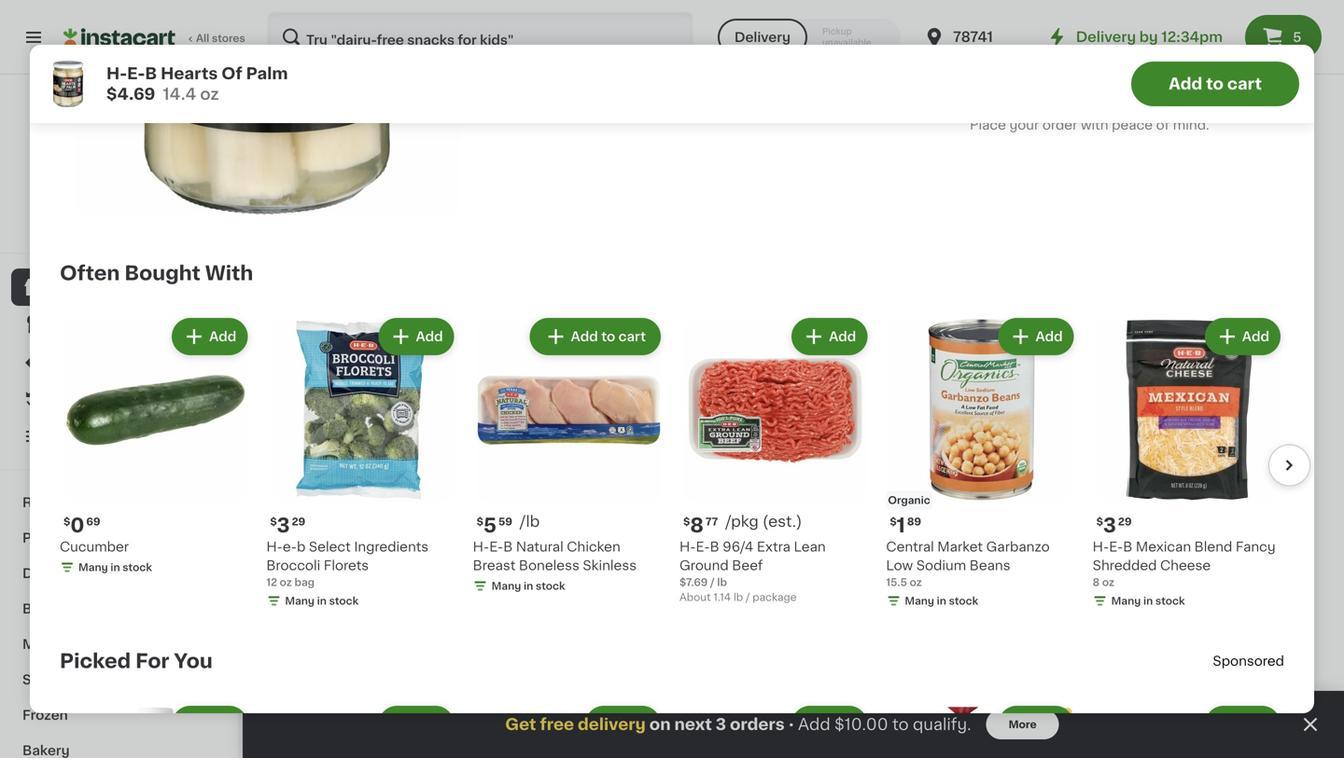 Task type: describe. For each thing, give the bounding box(es) containing it.
package
[[753, 593, 797, 603]]

item carousel region containing 0
[[34, 307, 1311, 643]]

product group containing 8
[[680, 315, 871, 605]]

treatment tracker modal dialog
[[243, 692, 1344, 759]]

12
[[266, 578, 277, 588]]

0 vertical spatial to
[[1206, 76, 1224, 92]]

in-
[[107, 208, 121, 218]]

oz inside h-e-b mexican blend fancy shredded cheese 8 oz
[[1102, 578, 1115, 588]]

59 for 5
[[498, 517, 512, 527]]

0 vertical spatial add to cart
[[1169, 76, 1262, 92]]

organic
[[888, 496, 930, 506]]

buy
[[52, 393, 79, 406]]

buy it again
[[52, 393, 131, 406]]

snacks & candy
[[22, 674, 133, 687]]

$8.77 per package (estimated) element
[[680, 514, 871, 538]]

higher
[[43, 208, 78, 218]]

with
[[1081, 119, 1109, 132]]

meat & seafood
[[22, 639, 131, 652]]

3 for e-
[[277, 516, 290, 536]]

fancy
[[1236, 541, 1276, 554]]

prices
[[151, 208, 184, 218]]

in inside 15.75 oz many in stock
[[504, 530, 514, 540]]

0 horizontal spatial add to cart
[[571, 330, 646, 344]]

peace
[[1112, 119, 1153, 132]]

0 horizontal spatial beans
[[358, 187, 398, 200]]

100% satisfaction guarantee place your order with peace of mind.
[[970, 100, 1210, 132]]

snacks & candy link
[[11, 663, 227, 698]]

1 vertical spatial lb
[[734, 593, 743, 603]]

0 vertical spatial central market garbanzo low sodium beans 15.5 oz
[[304, 149, 401, 215]]

spo nsored
[[1213, 655, 1285, 668]]

of for h-e-b hearts of palm $4.69 14.4 oz
[[221, 66, 242, 82]]

bought
[[124, 264, 201, 283]]

0 for cucumber
[[70, 516, 84, 536]]

h- for h-e-b natural chicken breast boneless skinless
[[473, 541, 489, 554]]

$ inside $ 0 59
[[457, 126, 464, 136]]

extra
[[757, 541, 791, 554]]

2 39
[[464, 431, 493, 450]]

mexican
[[1136, 541, 1191, 554]]

8 inside product group
[[690, 516, 704, 536]]

e- for h-e-b hearts of palm 14.4 oz
[[321, 456, 335, 469]]

product group containing 2
[[454, 287, 588, 563]]

boneless
[[519, 559, 580, 573]]

15.75
[[454, 511, 480, 521]]

e- for h-e-b hearts of palm $4.69 14.4 oz
[[127, 66, 145, 82]]

pinto
[[454, 512, 488, 525]]

b for boneless
[[503, 541, 513, 554]]

1.14
[[714, 593, 731, 603]]

auto-order button
[[1142, 47, 1243, 70]]

picked
[[60, 652, 131, 672]]

0 for h-e-b select ingredients tomato sauce
[[464, 125, 478, 144]]

0 horizontal spatial cart
[[619, 330, 646, 344]]

by
[[1140, 30, 1158, 44]]

add button for cucumber
[[174, 320, 246, 354]]

many in stock for central market garbanzo low sodium beans
[[905, 596, 979, 607]]

eggs
[[76, 568, 110, 581]]

0 horizontal spatial 15.5
[[304, 205, 325, 215]]

spo
[[1213, 655, 1239, 668]]

3 inside treatment tracker modal dialog
[[716, 717, 726, 733]]

produce link
[[11, 521, 227, 556]]

serious bean co dude perfect jalapeno & bacon pinto beans, fully cooked
[[454, 456, 573, 543]]

skinless
[[583, 559, 637, 573]]

blend
[[1195, 541, 1233, 554]]

h- for h-e-b select ingredients tomato sauce 8 oz
[[454, 149, 470, 162]]

e- for h-e-b mexican blend fancy shredded cheese 8 oz
[[1109, 541, 1123, 554]]

jalapeno
[[454, 493, 514, 506]]

recipes
[[22, 497, 77, 510]]

1 vertical spatial 1
[[897, 516, 905, 536]]

1 horizontal spatial /
[[746, 593, 750, 603]]

sauce
[[454, 187, 495, 200]]

$7.69
[[680, 578, 708, 588]]

1 horizontal spatial market
[[938, 541, 983, 554]]

ingredients for florets
[[354, 541, 429, 554]]

100%
[[1002, 100, 1038, 113]]

0 horizontal spatial $ 1 89
[[308, 125, 340, 144]]

h-e-b 96/4 extra lean ground beef $7.69 / lb about 1.14 lb / package
[[680, 541, 826, 603]]

ground
[[680, 559, 729, 573]]

1 vertical spatial add to cart button
[[532, 320, 659, 354]]

$ inside $ 8 77
[[683, 517, 690, 527]]

shop link
[[11, 269, 227, 306]]

29 for e-
[[292, 517, 305, 527]]

h-e-b logo image
[[78, 97, 160, 179]]

5 button
[[1245, 15, 1322, 60]]

0 vertical spatial 1
[[315, 125, 324, 144]]

place
[[970, 119, 1006, 132]]

of for h-e-b hearts of palm 14.4 oz
[[395, 456, 412, 469]]

cheese
[[1160, 559, 1211, 573]]

add button for h-e-b mexican blend fancy shredded cheese
[[1207, 320, 1279, 354]]

co
[[554, 456, 573, 469]]

frozen link
[[11, 698, 227, 734]]

(est.)
[[763, 515, 802, 530]]

1 vertical spatial 89
[[907, 517, 921, 527]]

delivery for delivery by 12:34pm
[[1076, 30, 1136, 44]]

store
[[121, 208, 149, 218]]

b for 14.4
[[335, 456, 344, 469]]

orders
[[730, 717, 785, 733]]

$ inside $ 5 59
[[477, 517, 484, 527]]

deals link
[[11, 344, 227, 381]]

12:34pm
[[1162, 30, 1223, 44]]

b for sauce
[[484, 149, 493, 162]]

add button for h-e-b select ingredients broccoli florets
[[380, 320, 452, 354]]

0 vertical spatial /
[[710, 578, 715, 588]]

0 vertical spatial central
[[304, 149, 352, 162]]

product group containing 4
[[304, 287, 439, 527]]

cooked
[[454, 530, 505, 543]]

b for $4.69
[[145, 66, 157, 82]]

0 vertical spatial sodium
[[304, 187, 354, 200]]

0 horizontal spatial market
[[356, 149, 401, 162]]

1 horizontal spatial cart
[[1228, 76, 1262, 92]]

candy
[[88, 674, 133, 687]]

tomato
[[532, 168, 581, 181]]

many inside 15.75 oz many in stock
[[472, 530, 502, 540]]

produce
[[22, 532, 79, 545]]

e- for sauce
[[470, 149, 484, 162]]

fully
[[539, 512, 570, 525]]

hearts for 14.4
[[161, 66, 218, 82]]

bag
[[295, 578, 315, 588]]

1 vertical spatial sodium
[[916, 559, 966, 573]]

delivery by 12:34pm
[[1076, 30, 1223, 44]]

add button for h-e-b hearts of palm
[[361, 292, 433, 326]]

0 horizontal spatial low
[[371, 168, 398, 181]]

h- for h-e-b 96/4 extra lean ground beef $7.69 / lb about 1.14 lb / package
[[680, 541, 696, 554]]

0 horizontal spatial lb
[[717, 578, 727, 588]]

get
[[505, 717, 536, 733]]

beverages
[[22, 603, 94, 616]]

h- for h-e-b hearts of palm $4.69 14.4 oz
[[106, 66, 127, 82]]

dairy
[[22, 568, 59, 581]]

again
[[94, 393, 131, 406]]

$4.69
[[106, 86, 155, 102]]

$ 5 59
[[477, 516, 512, 536]]

29 for e-
[[1118, 517, 1132, 527]]

1 vertical spatial low
[[886, 559, 913, 573]]

bacon
[[531, 493, 573, 506]]

qualify.
[[913, 717, 971, 733]]

$5.59 per pound element
[[473, 514, 665, 538]]

shredded
[[1093, 559, 1157, 573]]

h-e-b select ingredients broccoli florets 12 oz bag
[[266, 541, 429, 588]]

free
[[540, 717, 574, 733]]

beverages link
[[11, 592, 227, 627]]

seafood
[[74, 639, 131, 652]]

b for shredded
[[1123, 541, 1133, 554]]

0 vertical spatial garbanzo
[[304, 168, 368, 181]]

higher than in-store prices
[[43, 208, 184, 218]]

0 horizontal spatial 89
[[325, 126, 340, 136]]

serious
[[454, 456, 514, 469]]

e- for h-e-b 96/4 extra lean ground beef $7.69 / lb about 1.14 lb / package
[[696, 541, 710, 554]]

h- for h-e-b hearts of palm 14.4 oz
[[304, 456, 321, 469]]

ingredients for sauce
[[454, 168, 528, 181]]

4
[[315, 431, 329, 450]]

meat
[[22, 639, 57, 652]]

dude
[[454, 474, 489, 487]]

select for tomato
[[496, 149, 538, 162]]

more
[[1009, 720, 1037, 730]]

for
[[135, 652, 169, 672]]

$ 3 29 for e-
[[270, 516, 305, 536]]

delivery for delivery
[[735, 31, 791, 44]]

service type group
[[718, 19, 901, 56]]



Task type: locate. For each thing, give the bounding box(es) containing it.
1
[[315, 125, 324, 144], [897, 516, 905, 536]]

order down the satisfaction at right
[[1043, 119, 1078, 132]]

snacks
[[22, 674, 71, 687]]

5 inside product group
[[484, 516, 497, 536]]

h- for h-e-b select ingredients broccoli florets 12 oz bag
[[266, 541, 283, 554]]

0 vertical spatial e-
[[470, 149, 484, 162]]

1 vertical spatial of
[[395, 456, 412, 469]]

more button
[[986, 710, 1059, 740]]

& for candy
[[74, 674, 85, 687]]

1 horizontal spatial 0
[[464, 125, 478, 144]]

14.4 inside h-e-b hearts of palm $4.69 14.4 oz
[[163, 86, 196, 102]]

1 vertical spatial central market garbanzo low sodium beans 15.5 oz
[[886, 541, 1050, 588]]

select inside h-e-b select ingredients tomato sauce 8 oz
[[496, 149, 538, 162]]

0 vertical spatial 0
[[464, 125, 478, 144]]

nsored
[[1239, 655, 1285, 668]]

palm inside h-e-b hearts of palm $4.69 14.4 oz
[[246, 66, 288, 82]]

next
[[674, 717, 712, 733]]

1 vertical spatial order
[[1043, 119, 1078, 132]]

of
[[221, 66, 242, 82], [395, 456, 412, 469]]

$10.00
[[835, 717, 888, 733]]

69 up cucumber
[[86, 517, 100, 527]]

ingredients inside h-e-b select ingredients broccoli florets 12 oz bag
[[354, 541, 429, 554]]

2 vertical spatial to
[[892, 717, 909, 733]]

ingredients inside h-e-b select ingredients tomato sauce 8 oz
[[454, 168, 528, 181]]

many in stock for h-e-b select ingredients broccoli florets
[[285, 596, 359, 607]]

low
[[371, 168, 398, 181], [886, 559, 913, 573]]

14.4 inside h-e-b hearts of palm 14.4 oz
[[304, 492, 326, 503]]

69 inside $ 0 69
[[86, 517, 100, 527]]

8 inside h-e-b select ingredients tomato sauce 8 oz
[[454, 205, 461, 215]]

14.4 down the 4
[[304, 492, 326, 503]]

1 horizontal spatial central
[[886, 541, 934, 554]]

15.5
[[304, 205, 325, 215], [886, 578, 907, 588]]

ingredients up florets
[[354, 541, 429, 554]]

ingredients up "sauce" at the left of the page
[[454, 168, 528, 181]]

& down picked
[[74, 674, 85, 687]]

add button for h-e-b 96/4 extra lean ground beef
[[794, 320, 866, 354]]

1 vertical spatial 0
[[70, 516, 84, 536]]

h- inside 'h-e-b natural chicken breast boneless skinless'
[[473, 541, 489, 554]]

1 horizontal spatial 1
[[897, 516, 905, 536]]

satisfaction
[[1041, 100, 1121, 113]]

delivery inside 'delivery by 12:34pm' link
[[1076, 30, 1136, 44]]

delivery
[[1076, 30, 1136, 44], [735, 31, 791, 44]]

h- up "breast"
[[473, 541, 489, 554]]

69 right the 4
[[331, 432, 345, 442]]

1 horizontal spatial 29
[[1118, 517, 1132, 527]]

/ up "1.14" at the right
[[710, 578, 715, 588]]

1 horizontal spatial $ 1 89
[[890, 516, 921, 536]]

add button
[[361, 292, 433, 326], [510, 292, 583, 326], [174, 320, 246, 354], [380, 320, 452, 354], [794, 320, 866, 354], [1000, 320, 1072, 354], [1207, 320, 1279, 354]]

& left eggs
[[62, 568, 73, 581]]

h- inside h-e-b hearts of palm $4.69 14.4 oz
[[106, 66, 127, 82]]

oz inside h-e-b hearts of palm $4.69 14.4 oz
[[200, 86, 219, 102]]

1 horizontal spatial 59
[[498, 517, 512, 527]]

1 $ 3 29 from the left
[[270, 516, 305, 536]]

1 horizontal spatial of
[[395, 456, 412, 469]]

h- inside h-e-b 96/4 extra lean ground beef $7.69 / lb about 1.14 lb / package
[[680, 541, 696, 554]]

1 vertical spatial palm
[[304, 474, 337, 487]]

0 horizontal spatial order
[[1043, 119, 1078, 132]]

e- for h-e-b natural chicken breast boneless skinless
[[489, 541, 503, 554]]

2 $ 3 29 from the left
[[1097, 516, 1132, 536]]

with
[[205, 264, 253, 283]]

/pkg
[[726, 515, 759, 530]]

delivery
[[578, 717, 646, 733]]

14.4 right "$4.69"
[[163, 86, 196, 102]]

29
[[292, 517, 305, 527], [1118, 517, 1132, 527]]

0 horizontal spatial central
[[304, 149, 352, 162]]

0 horizontal spatial 29
[[292, 517, 305, 527]]

hearts inside h-e-b hearts of palm $4.69 14.4 oz
[[161, 66, 218, 82]]

0 vertical spatial of
[[221, 66, 242, 82]]

1 horizontal spatial add to cart
[[1169, 76, 1262, 92]]

1 horizontal spatial order
[[1207, 52, 1243, 65]]

1 vertical spatial garbanzo
[[986, 541, 1050, 554]]

0 vertical spatial 69
[[331, 432, 345, 442]]

to inside product group
[[601, 330, 615, 344]]

1 vertical spatial 59
[[498, 517, 512, 527]]

1 horizontal spatial e-
[[470, 149, 484, 162]]

stock inside 15.75 oz many in stock
[[516, 530, 546, 540]]

mind.
[[1173, 119, 1210, 132]]

oz inside h-e-b select ingredients tomato sauce 8 oz
[[463, 205, 475, 215]]

2 horizontal spatial 3
[[1103, 516, 1116, 536]]

often bought with
[[60, 264, 253, 283]]

lb up "1.14" at the right
[[717, 578, 727, 588]]

oz inside h-e-b hearts of palm 14.4 oz
[[329, 492, 341, 503]]

add inside treatment tracker modal dialog
[[798, 717, 831, 733]]

1 horizontal spatial low
[[886, 559, 913, 573]]

add
[[1169, 76, 1203, 92], [397, 303, 424, 316], [546, 303, 573, 316], [209, 330, 236, 344], [416, 330, 443, 344], [571, 330, 598, 344], [829, 330, 856, 344], [1036, 330, 1063, 344], [1242, 330, 1270, 344], [798, 717, 831, 733]]

59 inside $ 0 59
[[480, 126, 494, 136]]

1 horizontal spatial 69
[[331, 432, 345, 442]]

0 horizontal spatial 1
[[315, 125, 324, 144]]

0 vertical spatial $ 1 89
[[308, 125, 340, 144]]

78741 button
[[923, 11, 1035, 63]]

b inside h-e-b mexican blend fancy shredded cheese 8 oz
[[1123, 541, 1133, 554]]

b
[[484, 149, 493, 162], [297, 541, 306, 554]]

0 vertical spatial 8
[[454, 205, 461, 215]]

1 vertical spatial 8
[[690, 516, 704, 536]]

0 horizontal spatial of
[[221, 66, 242, 82]]

natural
[[516, 541, 564, 554]]

buy it again link
[[11, 381, 227, 418]]

breast
[[473, 559, 516, 573]]

in
[[504, 530, 514, 540], [110, 563, 120, 573], [524, 581, 533, 592], [317, 596, 327, 607], [937, 596, 947, 607], [1144, 596, 1153, 607]]

& for eggs
[[62, 568, 73, 581]]

0 vertical spatial 5
[[1293, 31, 1302, 44]]

0 vertical spatial 14.4
[[163, 86, 196, 102]]

1 vertical spatial $ 1 89
[[890, 516, 921, 536]]

e- down $ 4 69
[[321, 456, 335, 469]]

central
[[304, 149, 352, 162], [886, 541, 934, 554]]

69 for 4
[[331, 432, 345, 442]]

h- up "$4.69"
[[106, 66, 127, 82]]

get free delivery on next 3 orders • add $10.00 to qualify.
[[505, 717, 971, 733]]

1 vertical spatial select
[[309, 541, 351, 554]]

1 vertical spatial add to cart
[[571, 330, 646, 344]]

59 up h-e-b select ingredients tomato sauce 8 oz
[[480, 126, 494, 136]]

lists link
[[11, 418, 227, 456]]

8 down "sauce" at the left of the page
[[454, 205, 461, 215]]

e- inside 'h-e-b natural chicken breast boneless skinless'
[[489, 541, 503, 554]]

b inside h-e-b hearts of palm $4.69 14.4 oz
[[145, 66, 157, 82]]

e- inside h-e-b mexican blend fancy shredded cheese 8 oz
[[1109, 541, 1123, 554]]

b for florets
[[297, 541, 306, 554]]

29 up the broccoli
[[292, 517, 305, 527]]

0 vertical spatial palm
[[246, 66, 288, 82]]

delivery by 12:34pm link
[[1046, 26, 1223, 49]]

1 vertical spatial 69
[[86, 517, 100, 527]]

1 horizontal spatial palm
[[304, 474, 337, 487]]

0 vertical spatial add to cart button
[[1131, 62, 1299, 106]]

on
[[650, 717, 671, 733]]

palm for h-e-b hearts of palm 14.4 oz
[[304, 474, 337, 487]]

order inside button
[[1207, 52, 1243, 65]]

often
[[60, 264, 120, 283]]

0 horizontal spatial hearts
[[161, 66, 218, 82]]

0 vertical spatial 15.5
[[304, 205, 325, 215]]

0 horizontal spatial select
[[309, 541, 351, 554]]

69 for 0
[[86, 517, 100, 527]]

69 inside $ 4 69
[[331, 432, 345, 442]]

delivery inside delivery button
[[735, 31, 791, 44]]

h- up ground
[[680, 541, 696, 554]]

1 horizontal spatial 15.5
[[886, 578, 907, 588]]

5 inside button
[[1293, 31, 1302, 44]]

1 vertical spatial 5
[[484, 516, 497, 536]]

bakery
[[22, 745, 70, 758]]

8 left 77
[[690, 516, 704, 536]]

e- inside h-e-b hearts of palm 14.4 oz
[[321, 456, 335, 469]]

39
[[479, 432, 493, 442]]

$ 3 29 up 'shredded'
[[1097, 516, 1132, 536]]

0 vertical spatial 59
[[480, 126, 494, 136]]

order down the 12:34pm
[[1207, 52, 1243, 65]]

many in stock for h-e-b mexican blend fancy shredded cheese
[[1112, 596, 1185, 607]]

$ 3 29 for e-
[[1097, 516, 1132, 536]]

e- up 'shredded'
[[1109, 541, 1123, 554]]

1 vertical spatial beans
[[970, 559, 1011, 573]]

1 vertical spatial /
[[746, 593, 750, 603]]

$ 3 29 up the broccoli
[[270, 516, 305, 536]]

0 horizontal spatial 14.4
[[163, 86, 196, 102]]

than
[[81, 208, 105, 218]]

1 vertical spatial b
[[297, 541, 306, 554]]

product group containing 5
[[473, 315, 665, 598]]

0 horizontal spatial /
[[710, 578, 715, 588]]

select up the tomato
[[496, 149, 538, 162]]

bean
[[517, 456, 551, 469]]

frozen
[[22, 709, 68, 723]]

add to cart
[[1169, 76, 1262, 92], [571, 330, 646, 344]]

b for ground
[[710, 541, 719, 554]]

b down $ 4 69
[[335, 456, 344, 469]]

b up "$4.69"
[[145, 66, 157, 82]]

2 horizontal spatial 8
[[1093, 578, 1100, 588]]

e- inside h-e-b select ingredients tomato sauce 8 oz
[[470, 149, 484, 162]]

0
[[464, 125, 478, 144], [70, 516, 84, 536]]

h- inside h-e-b mexican blend fancy shredded cheese 8 oz
[[1093, 541, 1109, 554]]

h- up 'shredded'
[[1093, 541, 1109, 554]]

& down perfect
[[518, 493, 528, 506]]

0 horizontal spatial 3
[[277, 516, 290, 536]]

0 vertical spatial low
[[371, 168, 398, 181]]

h- down $ 0 59
[[454, 149, 470, 162]]

shop
[[52, 281, 87, 294]]

e- up the broccoli
[[283, 541, 297, 554]]

b inside h-e-b select ingredients tomato sauce 8 oz
[[484, 149, 493, 162]]

e- up ground
[[696, 541, 710, 554]]

/ right "1.14" at the right
[[746, 593, 750, 603]]

auto-
[[1169, 52, 1207, 65]]

about
[[680, 593, 711, 603]]

$ inside $ 4 69
[[308, 432, 315, 442]]

b up the broccoli
[[297, 541, 306, 554]]

0 vertical spatial hearts
[[161, 66, 218, 82]]

1 vertical spatial ingredients
[[354, 541, 429, 554]]

e- for florets
[[283, 541, 297, 554]]

florets
[[324, 559, 369, 573]]

1 horizontal spatial b
[[484, 149, 493, 162]]

item carousel region
[[34, 307, 1311, 643], [280, 602, 1307, 759]]

0 vertical spatial order
[[1207, 52, 1243, 65]]

&
[[518, 493, 528, 506], [62, 568, 73, 581], [60, 639, 71, 652], [74, 674, 85, 687]]

auto-order
[[1169, 52, 1243, 65]]

0 horizontal spatial sodium
[[304, 187, 354, 200]]

0 horizontal spatial 59
[[480, 126, 494, 136]]

3 for e-
[[1103, 516, 1116, 536]]

all stores link
[[63, 11, 246, 63]]

0 horizontal spatial garbanzo
[[304, 168, 368, 181]]

b inside 'h-e-b natural chicken breast boneless skinless'
[[503, 541, 513, 554]]

1 vertical spatial cart
[[619, 330, 646, 344]]

0 up cucumber
[[70, 516, 84, 536]]

many in stock inside product group
[[492, 581, 565, 592]]

96/4
[[723, 541, 754, 554]]

78741
[[953, 30, 993, 44]]

8
[[454, 205, 461, 215], [690, 516, 704, 536], [1093, 578, 1100, 588]]

/
[[710, 578, 715, 588], [746, 593, 750, 603]]

1 29 from the left
[[292, 517, 305, 527]]

dairy & eggs
[[22, 568, 110, 581]]

of inside h-e-b hearts of palm $4.69 14.4 oz
[[221, 66, 242, 82]]

3 up the broccoli
[[277, 516, 290, 536]]

& for seafood
[[60, 639, 71, 652]]

0 up "sauce" at the left of the page
[[464, 125, 478, 144]]

0 horizontal spatial b
[[297, 541, 306, 554]]

lb
[[717, 578, 727, 588], [734, 593, 743, 603]]

oz inside 15.75 oz many in stock
[[483, 511, 495, 521]]

e- up "breast"
[[489, 541, 503, 554]]

guarantee
[[1124, 100, 1193, 113]]

broccoli
[[266, 559, 320, 573]]

/lb
[[520, 515, 540, 530]]

15.75 oz many in stock
[[454, 511, 546, 540]]

e- up "$4.69"
[[127, 66, 145, 82]]

1 horizontal spatial 3
[[716, 717, 726, 733]]

select for broccoli
[[309, 541, 351, 554]]

0 horizontal spatial add to cart button
[[532, 320, 659, 354]]

lb right "1.14" at the right
[[734, 593, 743, 603]]

3 up 'shredded'
[[1103, 516, 1116, 536]]

1 horizontal spatial sodium
[[916, 559, 966, 573]]

h- inside h-e-b select ingredients broccoli florets 12 oz bag
[[266, 541, 283, 554]]

select up florets
[[309, 541, 351, 554]]

2 29 from the left
[[1118, 517, 1132, 527]]

59 left the /lb
[[498, 517, 512, 527]]

h- for h-e-b mexican blend fancy shredded cheese 8 oz
[[1093, 541, 1109, 554]]

of inside h-e-b hearts of palm 14.4 oz
[[395, 456, 412, 469]]

b inside h-e-b 96/4 extra lean ground beef $7.69 / lb about 1.14 lb / package
[[710, 541, 719, 554]]

8 down 'shredded'
[[1093, 578, 1100, 588]]

0 horizontal spatial 0
[[70, 516, 84, 536]]

0 horizontal spatial e-
[[283, 541, 297, 554]]

3 right next
[[716, 717, 726, 733]]

delivery button
[[718, 19, 807, 56]]

order inside 100% satisfaction guarantee place your order with peace of mind.
[[1043, 119, 1078, 132]]

None search field
[[267, 11, 693, 63]]

instacart logo image
[[63, 26, 176, 49]]

1 horizontal spatial lb
[[734, 593, 743, 603]]

oz inside h-e-b select ingredients broccoli florets 12 oz bag
[[280, 578, 292, 588]]

1 vertical spatial 15.5
[[886, 578, 907, 588]]

meat & seafood link
[[11, 627, 227, 663]]

you
[[174, 652, 213, 672]]

to inside treatment tracker modal dialog
[[892, 717, 909, 733]]

29 up 'shredded'
[[1118, 517, 1132, 527]]

$ 0 59
[[457, 125, 494, 144]]

& inside 'link'
[[62, 568, 73, 581]]

8 inside h-e-b mexican blend fancy shredded cheese 8 oz
[[1093, 578, 1100, 588]]

h- up the broccoli
[[266, 541, 283, 554]]

hearts for oz
[[348, 456, 392, 469]]

1 horizontal spatial delivery
[[1076, 30, 1136, 44]]

all
[[196, 33, 209, 43]]

0 vertical spatial market
[[356, 149, 401, 162]]

add button for central market garbanzo low sodium beans
[[1000, 320, 1072, 354]]

59 for 0
[[480, 126, 494, 136]]

0 vertical spatial cart
[[1228, 76, 1262, 92]]

59 inside $ 5 59
[[498, 517, 512, 527]]

b up ground
[[710, 541, 719, 554]]

1 horizontal spatial ingredients
[[454, 168, 528, 181]]

b down $ 0 59
[[484, 149, 493, 162]]

0 vertical spatial b
[[484, 149, 493, 162]]

100% satisfaction guarantee link
[[1002, 97, 1193, 116]]

1 horizontal spatial garbanzo
[[986, 541, 1050, 554]]

b inside h-e-b hearts of palm 14.4 oz
[[335, 456, 344, 469]]

e- inside h-e-b select ingredients broccoli florets 12 oz bag
[[283, 541, 297, 554]]

e- inside h-e-b hearts of palm $4.69 14.4 oz
[[127, 66, 145, 82]]

b up "breast"
[[503, 541, 513, 554]]

1 horizontal spatial 8
[[690, 516, 704, 536]]

b inside h-e-b select ingredients broccoli florets 12 oz bag
[[297, 541, 306, 554]]

0 vertical spatial select
[[496, 149, 538, 162]]

cart
[[1228, 76, 1262, 92], [619, 330, 646, 344]]

1 horizontal spatial 89
[[907, 517, 921, 527]]

$ inside $ 0 69
[[63, 517, 70, 527]]

h-e-b natural chicken breast boneless skinless
[[473, 541, 637, 573]]

e- inside h-e-b 96/4 extra lean ground beef $7.69 / lb about 1.14 lb / package
[[696, 541, 710, 554]]

b up 'shredded'
[[1123, 541, 1133, 554]]

& inside the serious bean co dude perfect jalapeno & bacon pinto beans, fully cooked
[[518, 493, 528, 506]]

all stores
[[196, 33, 245, 43]]

palm for h-e-b hearts of palm $4.69 14.4 oz
[[246, 66, 288, 82]]

h- inside h-e-b hearts of palm 14.4 oz
[[304, 456, 321, 469]]

sponsored badge image
[[454, 548, 510, 558]]

chicken
[[567, 541, 621, 554]]

palm inside h-e-b hearts of palm 14.4 oz
[[304, 474, 337, 487]]

0 vertical spatial ingredients
[[454, 168, 528, 181]]

h-e-b select ingredients tomato sauce 8 oz
[[454, 149, 581, 215]]

h- down the 4
[[304, 456, 321, 469]]

add to cart button
[[1131, 62, 1299, 106], [532, 320, 659, 354]]

product group
[[304, 0, 439, 240], [454, 0, 588, 240], [304, 287, 439, 527], [454, 287, 588, 563], [60, 315, 251, 579], [266, 315, 458, 613], [473, 315, 665, 598], [680, 315, 871, 605], [886, 315, 1078, 613], [1093, 315, 1285, 613], [280, 669, 439, 759], [454, 669, 612, 759], [801, 669, 960, 759], [975, 669, 1133, 759], [1148, 669, 1307, 759], [60, 703, 251, 759], [266, 703, 458, 759], [473, 703, 665, 759], [680, 703, 871, 759], [886, 703, 1078, 759], [1093, 703, 1285, 759]]

1 horizontal spatial central market garbanzo low sodium beans 15.5 oz
[[886, 541, 1050, 588]]

0 vertical spatial 89
[[325, 126, 340, 136]]

hearts inside h-e-b hearts of palm 14.4 oz
[[348, 456, 392, 469]]

many in stock
[[78, 563, 152, 573], [492, 581, 565, 592], [285, 596, 359, 607], [905, 596, 979, 607], [1112, 596, 1185, 607]]

recipes link
[[11, 485, 227, 521]]

e- down $ 0 59
[[470, 149, 484, 162]]

h- inside h-e-b select ingredients tomato sauce 8 oz
[[454, 149, 470, 162]]

& right meat at the left bottom of page
[[60, 639, 71, 652]]

1 vertical spatial central
[[886, 541, 934, 554]]

lists
[[52, 430, 84, 443]]

1 horizontal spatial 14.4
[[304, 492, 326, 503]]

select inside h-e-b select ingredients broccoli florets 12 oz bag
[[309, 541, 351, 554]]



Task type: vqa. For each thing, say whether or not it's contained in the screenshot.
the Palm associated with H-E-B Hearts Of Palm $4.69 14.4 oz
yes



